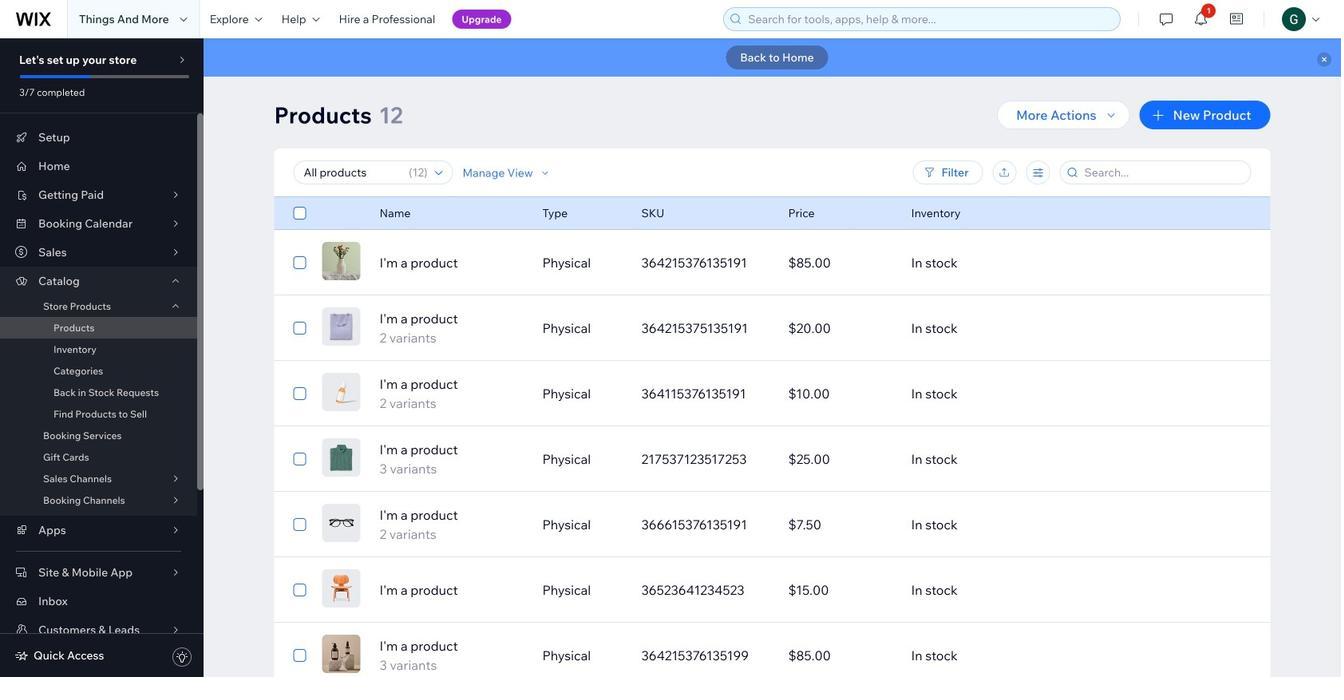Task type: describe. For each thing, give the bounding box(es) containing it.
Search for tools, apps, help & more... field
[[744, 8, 1116, 30]]



Task type: locate. For each thing, give the bounding box(es) containing it.
alert
[[204, 38, 1342, 77]]

sidebar element
[[0, 38, 204, 677]]

None checkbox
[[293, 204, 306, 223], [293, 319, 306, 338], [293, 450, 306, 469], [293, 581, 306, 600], [293, 204, 306, 223], [293, 319, 306, 338], [293, 450, 306, 469], [293, 581, 306, 600]]

None checkbox
[[293, 253, 306, 272], [293, 384, 306, 403], [293, 515, 306, 534], [293, 646, 306, 665], [293, 253, 306, 272], [293, 384, 306, 403], [293, 515, 306, 534], [293, 646, 306, 665]]

Unsaved view field
[[299, 161, 404, 184]]

Search... field
[[1080, 161, 1246, 184]]



